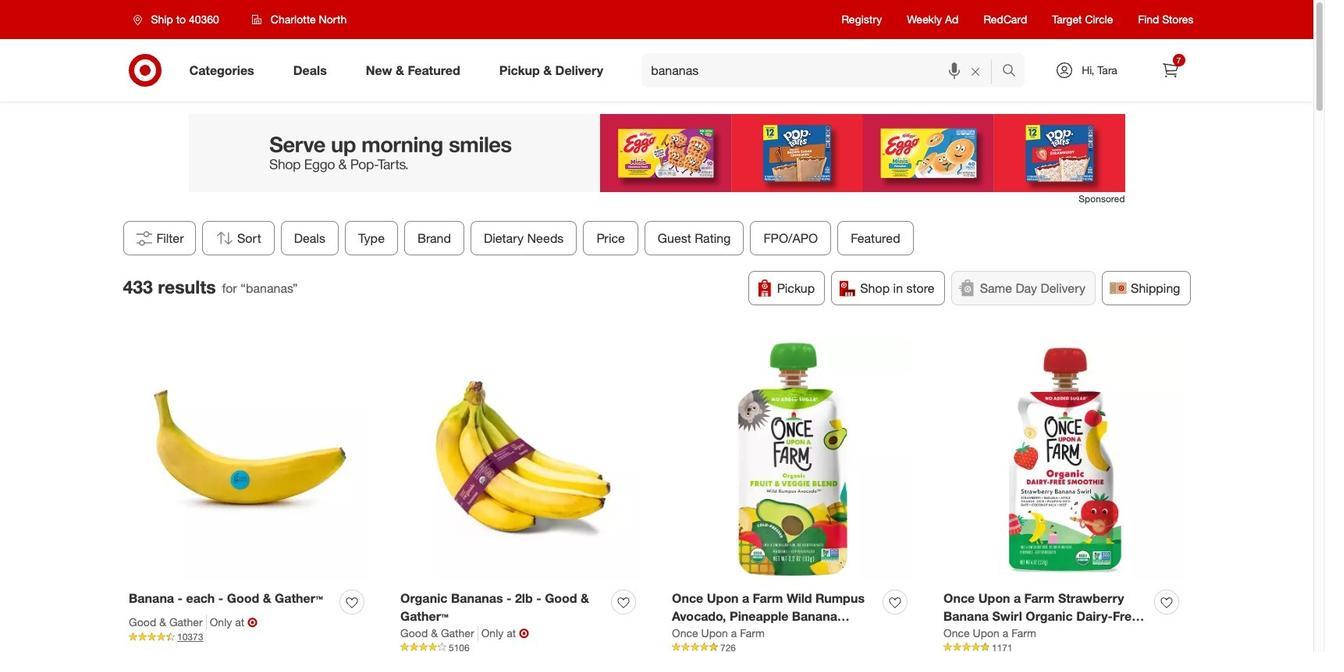Task type: describe. For each thing, give the bounding box(es) containing it.
What can we help you find? suggestions appear below search field
[[642, 53, 1006, 87]]



Task type: vqa. For each thing, say whether or not it's contained in the screenshot.
Pickup
no



Task type: locate. For each thing, give the bounding box(es) containing it.
advertisement element
[[189, 114, 1126, 192]]

once upon a farm wild rumpus avocado, pineapple banana organic kids' snack - 3.2oz pouch image
[[672, 339, 914, 581], [672, 339, 914, 581]]

banana - each - good & gather™ image
[[129, 339, 370, 581], [129, 339, 370, 581]]

once upon a farm strawberry banana swirl organic dairy-free kids' smoothie - 4oz pouch image
[[944, 339, 1185, 581], [944, 339, 1185, 581]]

organic bananas - 2lb - good & gather™ image
[[401, 339, 642, 581], [401, 339, 642, 581]]



